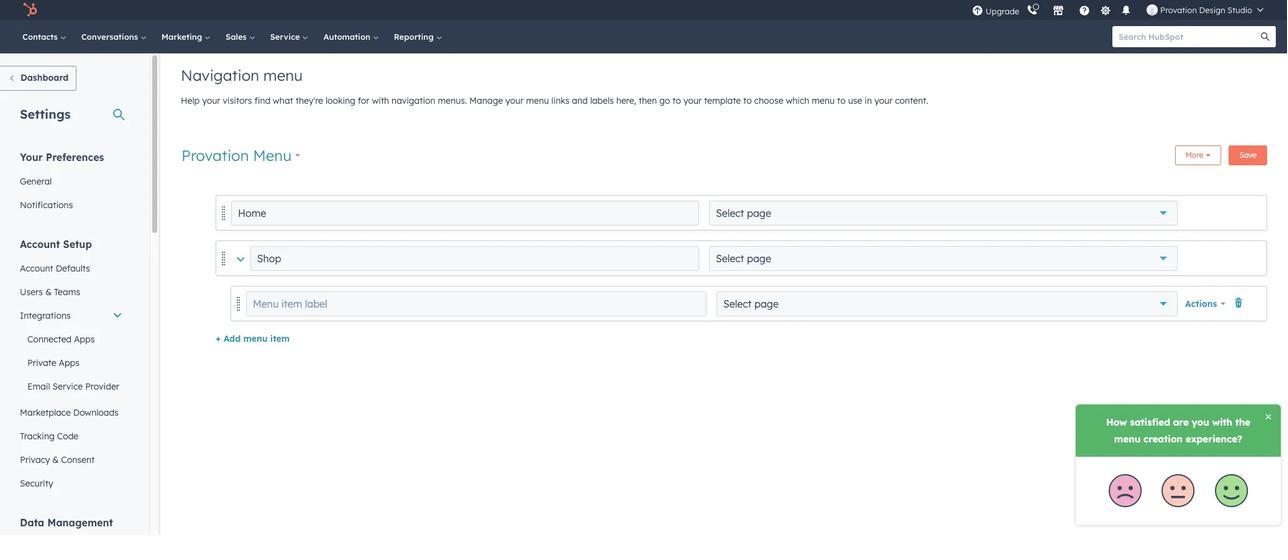 Task type: locate. For each thing, give the bounding box(es) containing it.
help button
[[1074, 0, 1095, 20]]

hubspot link
[[15, 2, 47, 17]]

1 vertical spatial service
[[53, 381, 83, 392]]

0 vertical spatial provation
[[1160, 5, 1197, 15]]

service down private apps link
[[53, 381, 83, 392]]

0 vertical spatial apps
[[74, 334, 95, 345]]

marketplaces image
[[1053, 6, 1064, 17]]

users & teams link
[[12, 280, 130, 304]]

marketplace downloads link
[[12, 401, 130, 424]]

& right users
[[45, 287, 52, 298]]

your
[[202, 95, 220, 106], [505, 95, 524, 106], [683, 95, 702, 106], [874, 95, 893, 106]]

your right the in
[[874, 95, 893, 106]]

private apps
[[27, 357, 80, 369]]

general
[[20, 176, 52, 187]]

help your visitors find what they're looking for with navigation menus. manage your menu links and labels here, then go to your template to choose which menu to use in your content.
[[181, 95, 928, 106]]

&
[[45, 287, 52, 298], [52, 454, 59, 466]]

general link
[[12, 170, 130, 193]]

apps up private apps link
[[74, 334, 95, 345]]

menu
[[263, 66, 303, 85], [526, 95, 549, 106], [812, 95, 835, 106], [243, 333, 268, 344]]

account
[[20, 238, 60, 250], [20, 263, 53, 274]]

your right help at the left of page
[[202, 95, 220, 106]]

privacy & consent
[[20, 454, 95, 466]]

data
[[20, 516, 44, 529]]

provation right james peterson icon
[[1160, 5, 1197, 15]]

3 your from the left
[[683, 95, 702, 106]]

account up users
[[20, 263, 53, 274]]

account up account defaults
[[20, 238, 60, 250]]

account defaults
[[20, 263, 90, 274]]

select page
[[716, 207, 771, 219], [716, 252, 771, 264], [723, 297, 779, 310]]

0 vertical spatial select
[[716, 207, 744, 219]]

provation inside provation design studio popup button
[[1160, 5, 1197, 15]]

automation link
[[316, 20, 386, 53]]

provation left 'menu'
[[181, 146, 249, 165]]

menu left links
[[526, 95, 549, 106]]

0 vertical spatial service
[[270, 32, 302, 42]]

select for select page popup button to the bottom
[[723, 297, 752, 310]]

0 vertical spatial &
[[45, 287, 52, 298]]

1 horizontal spatial to
[[743, 95, 752, 106]]

0 horizontal spatial to
[[673, 95, 681, 106]]

+ add menu item
[[216, 333, 290, 344]]

to left choose
[[743, 95, 752, 106]]

notifications image
[[1121, 6, 1132, 17]]

add
[[224, 333, 241, 344]]

data management
[[20, 516, 113, 529]]

1 vertical spatial &
[[52, 454, 59, 466]]

content.
[[895, 95, 928, 106]]

account for account defaults
[[20, 263, 53, 274]]

more button
[[1175, 145, 1222, 165]]

to right go at the right top of the page
[[673, 95, 681, 106]]

& for privacy
[[52, 454, 59, 466]]

choose
[[754, 95, 783, 106]]

1 vertical spatial select page
[[716, 252, 771, 264]]

users
[[20, 287, 43, 298]]

provation menu button
[[181, 145, 301, 166]]

provation design studio button
[[1139, 0, 1271, 20]]

email
[[27, 381, 50, 392]]

2 horizontal spatial to
[[837, 95, 846, 106]]

0 vertical spatial menu item label text field
[[250, 246, 699, 271]]

+
[[216, 333, 221, 344]]

navigation
[[181, 66, 259, 85]]

2 vertical spatial select
[[723, 297, 752, 310]]

& inside users & teams link
[[45, 287, 52, 298]]

to left 'use'
[[837, 95, 846, 106]]

1 vertical spatial account
[[20, 263, 53, 274]]

integrations
[[20, 310, 71, 321]]

1 vertical spatial apps
[[59, 357, 80, 369]]

dashboard link
[[0, 66, 77, 91]]

your preferences element
[[12, 150, 130, 217]]

setup
[[63, 238, 92, 250]]

consent
[[61, 454, 95, 466]]

select for top select page popup button
[[716, 207, 744, 219]]

1 vertical spatial select
[[716, 252, 744, 264]]

connected apps
[[27, 334, 95, 345]]

1 to from the left
[[673, 95, 681, 106]]

your right manage
[[505, 95, 524, 106]]

your right go at the right top of the page
[[683, 95, 702, 106]]

go
[[659, 95, 670, 106]]

privacy
[[20, 454, 50, 466]]

apps up email service provider link
[[59, 357, 80, 369]]

tracking code
[[20, 431, 78, 442]]

downloads
[[73, 407, 119, 418]]

2 vertical spatial select page
[[723, 297, 779, 310]]

1 horizontal spatial service
[[270, 32, 302, 42]]

& right privacy at the left of the page
[[52, 454, 59, 466]]

integrations button
[[12, 304, 130, 328]]

Menu item label text field
[[231, 200, 699, 225]]

1 vertical spatial provation
[[181, 146, 249, 165]]

email service provider link
[[12, 375, 130, 398]]

select for the middle select page popup button
[[716, 252, 744, 264]]

0 horizontal spatial provation
[[181, 146, 249, 165]]

1 horizontal spatial provation
[[1160, 5, 1197, 15]]

service
[[270, 32, 302, 42], [53, 381, 83, 392]]

hubspot image
[[22, 2, 37, 17]]

contacts link
[[15, 20, 74, 53]]

2 vertical spatial page
[[755, 297, 779, 310]]

1 horizontal spatial &
[[52, 454, 59, 466]]

more
[[1186, 150, 1203, 160]]

tracking
[[20, 431, 55, 442]]

provider
[[85, 381, 119, 392]]

2 to from the left
[[743, 95, 752, 106]]

menu containing provation design studio
[[971, 0, 1272, 20]]

0 vertical spatial select page
[[716, 207, 771, 219]]

0 horizontal spatial service
[[53, 381, 83, 392]]

then
[[639, 95, 657, 106]]

apps for connected apps
[[74, 334, 95, 345]]

menu
[[971, 0, 1272, 20]]

menu
[[253, 146, 292, 165]]

select page button
[[709, 200, 1178, 225], [709, 246, 1178, 271], [717, 291, 1178, 316]]

preferences
[[46, 151, 104, 163]]

provation design studio
[[1160, 5, 1252, 15]]

save button
[[1229, 145, 1267, 165]]

apps
[[74, 334, 95, 345], [59, 357, 80, 369]]

& for users
[[45, 287, 52, 298]]

2 account from the top
[[20, 263, 53, 274]]

2 vertical spatial select page button
[[717, 291, 1178, 316]]

Menu item label text field
[[250, 246, 699, 271], [246, 291, 707, 316]]

Search HubSpot search field
[[1113, 26, 1265, 47]]

provation inside "provation menu" popup button
[[181, 146, 249, 165]]

provation menu
[[181, 146, 292, 165]]

0 horizontal spatial &
[[45, 287, 52, 298]]

& inside privacy & consent link
[[52, 454, 59, 466]]

tracking code link
[[12, 424, 130, 448]]

provation for provation menu
[[181, 146, 249, 165]]

sales
[[226, 32, 249, 42]]

select page for the middle select page popup button
[[716, 252, 771, 264]]

1 account from the top
[[20, 238, 60, 250]]

0 vertical spatial account
[[20, 238, 60, 250]]

service right sales "link"
[[270, 32, 302, 42]]

to
[[673, 95, 681, 106], [743, 95, 752, 106], [837, 95, 846, 106]]

menu right add
[[243, 333, 268, 344]]

james peterson image
[[1147, 4, 1158, 16]]



Task type: describe. For each thing, give the bounding box(es) containing it.
+ add menu item button
[[216, 331, 290, 346]]

menu right 'which'
[[812, 95, 835, 106]]

design
[[1199, 5, 1225, 15]]

reporting
[[394, 32, 436, 42]]

here,
[[616, 95, 636, 106]]

conversations link
[[74, 20, 154, 53]]

search button
[[1255, 26, 1276, 47]]

users & teams
[[20, 287, 80, 298]]

1 vertical spatial menu item label text field
[[246, 291, 707, 316]]

automation
[[323, 32, 373, 42]]

studio
[[1228, 5, 1252, 15]]

select page for top select page popup button
[[716, 207, 771, 219]]

manage
[[469, 95, 503, 106]]

apps for private apps
[[59, 357, 80, 369]]

conversations
[[81, 32, 140, 42]]

upgrade
[[986, 6, 1019, 16]]

use
[[848, 95, 862, 106]]

reporting link
[[386, 20, 450, 53]]

and
[[572, 95, 588, 106]]

sales link
[[218, 20, 263, 53]]

service inside account setup element
[[53, 381, 83, 392]]

save
[[1240, 150, 1257, 160]]

notifications button
[[1116, 0, 1137, 20]]

email service provider
[[27, 381, 119, 392]]

4 your from the left
[[874, 95, 893, 106]]

1 vertical spatial select page button
[[709, 246, 1178, 271]]

help image
[[1079, 6, 1090, 17]]

they're
[[296, 95, 323, 106]]

notifications link
[[12, 193, 130, 217]]

labels
[[590, 95, 614, 106]]

links
[[552, 95, 570, 106]]

your preferences
[[20, 151, 104, 163]]

private apps link
[[12, 351, 130, 375]]

marketing
[[161, 32, 205, 42]]

marketplace
[[20, 407, 71, 418]]

settings
[[20, 106, 71, 122]]

1 your from the left
[[202, 95, 220, 106]]

account for account setup
[[20, 238, 60, 250]]

help
[[181, 95, 200, 106]]

teams
[[54, 287, 80, 298]]

select page for select page popup button to the bottom
[[723, 297, 779, 310]]

0 vertical spatial select page button
[[709, 200, 1178, 225]]

0 vertical spatial page
[[747, 207, 771, 219]]

upgrade image
[[972, 5, 983, 16]]

what
[[273, 95, 293, 106]]

defaults
[[56, 263, 90, 274]]

in
[[865, 95, 872, 106]]

actions
[[1185, 298, 1217, 309]]

your
[[20, 151, 43, 163]]

account defaults link
[[12, 257, 130, 280]]

2 your from the left
[[505, 95, 524, 106]]

settings image
[[1100, 5, 1111, 16]]

for
[[358, 95, 370, 106]]

1 vertical spatial page
[[747, 252, 771, 264]]

menu up what
[[263, 66, 303, 85]]

looking
[[326, 95, 355, 106]]

navigation menu
[[181, 66, 303, 85]]

account setup element
[[12, 237, 130, 495]]

dashboard
[[21, 72, 69, 83]]

settings link
[[1098, 3, 1113, 16]]

marketplaces button
[[1045, 0, 1072, 20]]

provation for provation design studio
[[1160, 5, 1197, 15]]

marketplace downloads
[[20, 407, 119, 418]]

code
[[57, 431, 78, 442]]

menus.
[[438, 95, 467, 106]]

security
[[20, 478, 53, 489]]

connected apps link
[[12, 328, 130, 351]]

find
[[254, 95, 270, 106]]

calling icon button
[[1022, 2, 1043, 18]]

account setup
[[20, 238, 92, 250]]

service inside "link"
[[270, 32, 302, 42]]

visitors
[[223, 95, 252, 106]]

notifications
[[20, 200, 73, 211]]

menu inside "button"
[[243, 333, 268, 344]]

item
[[270, 333, 290, 344]]

calling icon image
[[1027, 5, 1038, 16]]

connected
[[27, 334, 71, 345]]

which
[[786, 95, 809, 106]]

privacy & consent link
[[12, 448, 130, 472]]

service link
[[263, 20, 316, 53]]

private
[[27, 357, 56, 369]]

search image
[[1261, 32, 1270, 41]]

template
[[704, 95, 741, 106]]

3 to from the left
[[837, 95, 846, 106]]

with
[[372, 95, 389, 106]]

navigation
[[392, 95, 435, 106]]

security link
[[12, 472, 130, 495]]

management
[[47, 516, 113, 529]]



Task type: vqa. For each thing, say whether or not it's contained in the screenshot.
Select page related to the bottom Select page popup button
yes



